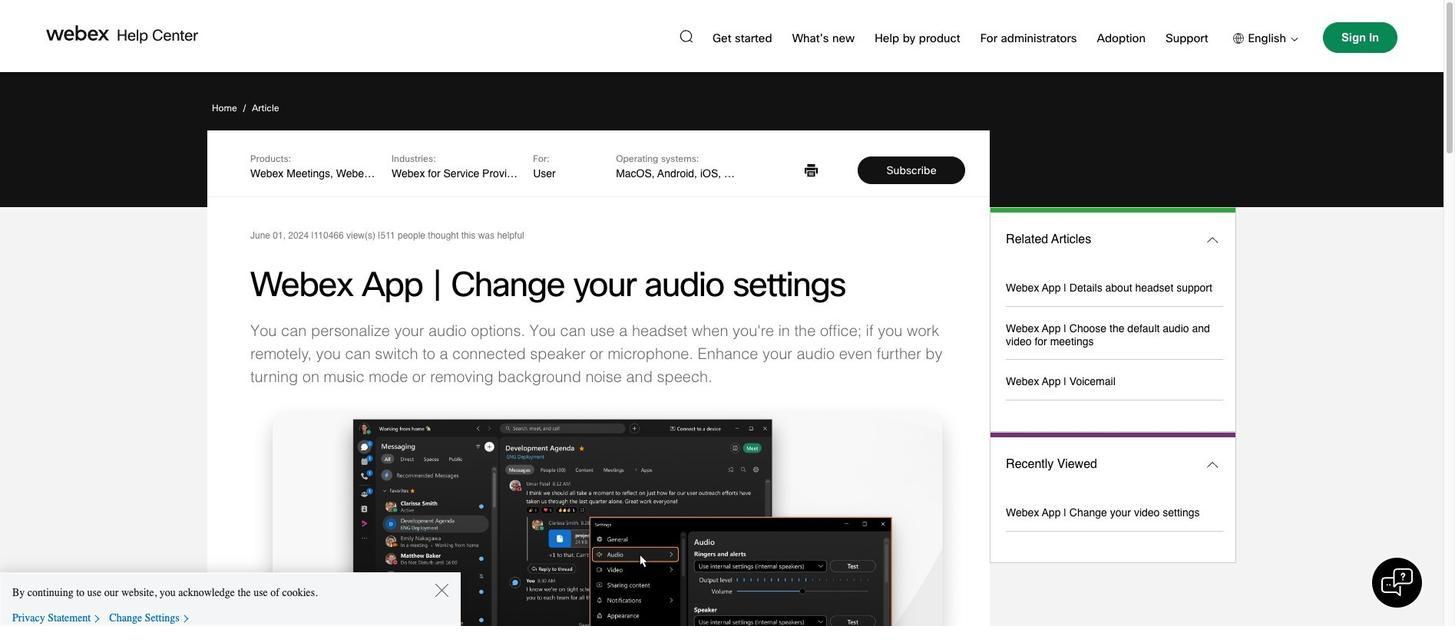 Task type: describe. For each thing, give the bounding box(es) containing it.
privacy alert dialog
[[0, 573, 461, 627]]

webex logo image
[[46, 25, 109, 41]]

webex meetings, ,webex calling element
[[250, 167, 379, 182]]

chat help image
[[1381, 567, 1413, 598]]

webex for service providers, ,webex for government, ,webex direct, ,webex enterprise element
[[392, 167, 520, 182]]

print pdf image
[[805, 164, 818, 177]]

macos, ,android, ,ios, ,windows, ,linux, ,web browser, ,macos vdi, ,windows vdi element
[[616, 167, 744, 182]]



Task type: locate. For each thing, give the bounding box(es) containing it.
down arrow image
[[1286, 37, 1298, 41]]

audio settings image
[[250, 401, 965, 627]]

search icon image
[[680, 30, 693, 43]]

user element
[[533, 167, 603, 182]]



Task type: vqa. For each thing, say whether or not it's contained in the screenshot.
User Element
yes



